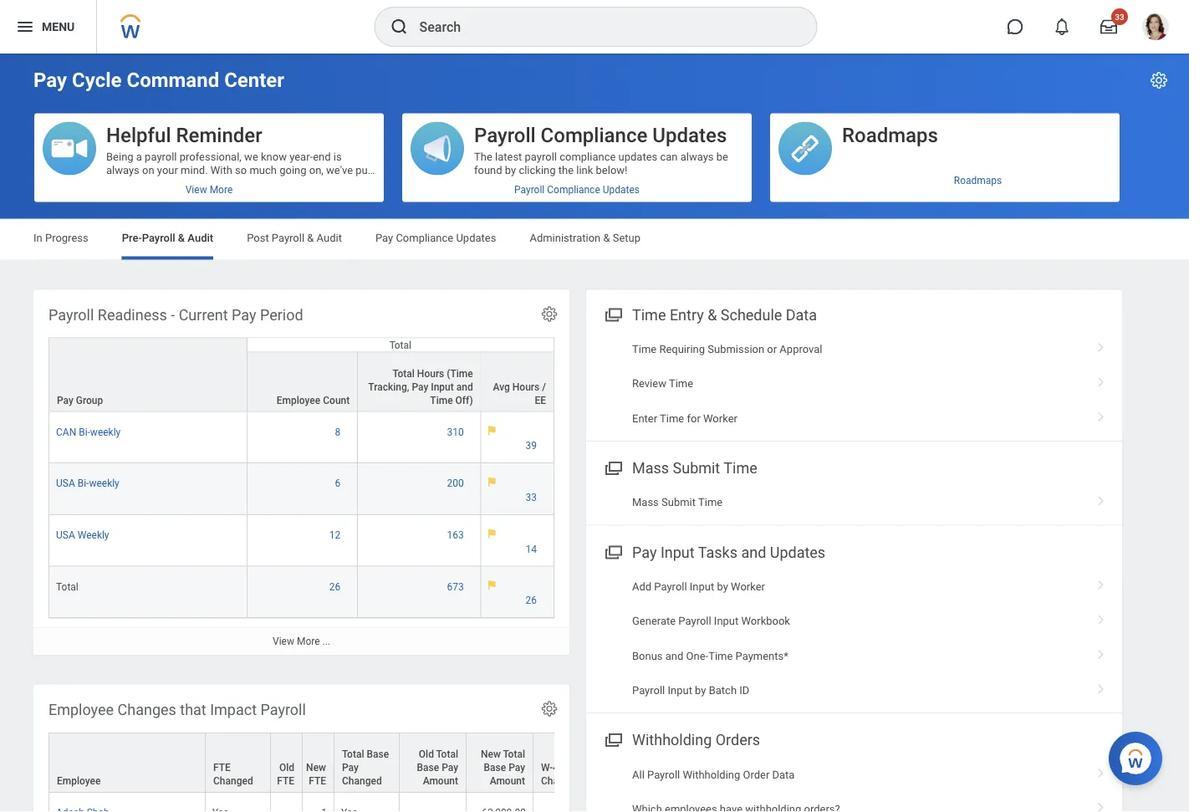 Task type: describe. For each thing, give the bounding box(es) containing it.
pay inside new total base pay amount
[[509, 762, 525, 773]]

so
[[235, 164, 247, 176]]

put
[[356, 164, 371, 176]]

input inside total hours (time tracking, pay input and time off)
[[431, 381, 454, 393]]

1 vertical spatial by
[[717, 580, 728, 593]]

new fte
[[306, 762, 326, 787]]

/
[[542, 381, 546, 393]]

list for data
[[586, 332, 1123, 436]]

0 horizontal spatial 33 button
[[526, 491, 540, 504]]

group
[[76, 395, 103, 406]]

view more ...
[[273, 636, 330, 647]]

total hours (time tracking, pay input and time off)
[[368, 368, 473, 406]]

add payroll input by worker link
[[586, 569, 1123, 604]]

total base pay changed button
[[335, 733, 399, 792]]

year-
[[290, 150, 313, 163]]

payroll left the 'readiness'
[[49, 306, 94, 324]]

payroll input by batch id link
[[586, 673, 1123, 708]]

payroll down clicking
[[514, 184, 545, 195]]

new fte column header
[[303, 732, 335, 794]]

bonus and one-time payments*
[[632, 649, 789, 662]]

bonus and one-time payments* link
[[586, 639, 1123, 673]]

total base pay changed column header
[[335, 732, 400, 794]]

main content containing pay cycle command center
[[0, 54, 1190, 812]]

2 cell from the left
[[400, 793, 467, 812]]

helpful reminder
[[106, 123, 262, 147]]

review time
[[632, 377, 694, 390]]

list for updates
[[586, 569, 1123, 708]]

payments*
[[736, 649, 789, 662]]

current
[[179, 306, 228, 324]]

total inside new total base pay amount
[[503, 748, 525, 760]]

together
[[106, 177, 147, 189]]

0 horizontal spatial a
[[136, 150, 142, 163]]

old total base pay amount
[[417, 748, 458, 787]]

the
[[474, 150, 493, 163]]

payroll for payroll
[[525, 150, 557, 163]]

2 vertical spatial and
[[666, 649, 684, 662]]

profile logan mcneil image
[[1143, 13, 1169, 44]]

2 vertical spatial compliance
[[396, 232, 454, 244]]

row containing total base pay changed
[[49, 732, 1158, 794]]

33 inside payroll readiness - current pay period element
[[526, 492, 537, 503]]

can bi-weekly
[[56, 426, 121, 438]]

batch
[[709, 684, 737, 697]]

new total base pay amount
[[481, 748, 525, 787]]

roadmaps inside button
[[842, 123, 939, 147]]

0 vertical spatial withholding
[[632, 732, 712, 749]]

6 row from the top
[[49, 567, 555, 618]]

input inside generate payroll input workbook link
[[714, 615, 739, 627]]

of
[[284, 177, 294, 189]]

pay cycle command center
[[33, 68, 284, 92]]

updates up add payroll input by worker link
[[770, 544, 826, 561]]

pay inside total base pay changed
[[342, 762, 359, 773]]

input inside payroll input by batch id link
[[668, 684, 693, 697]]

helpful
[[106, 123, 171, 147]]

old for old fte
[[279, 762, 294, 773]]

on
[[142, 164, 154, 176]]

1 horizontal spatial 26 button
[[526, 594, 540, 607]]

weekly for usa bi-weekly
[[89, 478, 119, 490]]

employee column header
[[49, 732, 206, 794]]

...
[[322, 636, 330, 647]]

14 button
[[526, 542, 540, 556]]

new for new total base pay amount
[[481, 748, 501, 760]]

help
[[166, 190, 186, 203]]

& for pre-payroll & audit
[[178, 232, 185, 244]]

going
[[280, 164, 307, 176]]

elections
[[561, 762, 603, 773]]

avg hours / ee button
[[482, 353, 554, 411]]

amount for new total base pay amount
[[490, 775, 525, 787]]

fte for old fte
[[277, 775, 294, 787]]

ee
[[535, 395, 546, 406]]

old fte column header
[[271, 732, 303, 794]]

chevron right image for pay input tasks and updates
[[1091, 609, 1113, 626]]

menu group image for withholding orders
[[601, 728, 624, 750]]

payroll inside list
[[647, 768, 680, 781]]

compliance
[[560, 150, 616, 163]]

6
[[335, 478, 341, 490]]

1 mass from the top
[[632, 460, 669, 477]]

new fte button
[[303, 733, 334, 792]]

avg hours / ee
[[493, 381, 546, 406]]

audit for post payroll & audit
[[317, 232, 342, 244]]

one-
[[686, 649, 709, 662]]

updates inside payroll compliance updates link
[[603, 184, 640, 195]]

old fte button
[[271, 733, 302, 792]]

26 for right 26 button
[[526, 595, 537, 606]]

1 vertical spatial worker
[[731, 580, 765, 593]]

data for time entry & schedule data
[[786, 306, 817, 324]]

total inside total hours (time tracking, pay input and time off)
[[393, 368, 415, 379]]

time right review
[[669, 377, 694, 390]]

menu group image for time entry & schedule data
[[601, 302, 624, 325]]

always inside being a payroll professional, we know year-end is always on your mind. with so much going on, we've put together a quick video to remind you of some important concepts to help keep your stress down!
[[106, 164, 140, 176]]

latest
[[495, 150, 522, 163]]

pay inside old total base pay amount
[[442, 762, 458, 773]]

Search Workday  search field
[[420, 8, 783, 45]]

with
[[211, 164, 232, 176]]

2 mass submit time from the top
[[632, 496, 723, 509]]

1 vertical spatial submit
[[662, 496, 696, 509]]

notifications large image
[[1054, 18, 1071, 35]]

row containing usa bi-weekly
[[49, 464, 555, 515]]

all payroll withholding order data
[[632, 768, 795, 781]]

being
[[106, 150, 134, 163]]

below!
[[596, 164, 628, 176]]

link
[[577, 164, 593, 176]]

off)
[[456, 395, 473, 406]]

some
[[297, 177, 324, 189]]

310 button
[[447, 425, 467, 439]]

total button
[[247, 338, 554, 352]]

enter
[[632, 412, 658, 424]]

pay input tasks and updates
[[632, 544, 826, 561]]

old for old total base pay amount
[[419, 748, 434, 760]]

generate
[[632, 615, 676, 627]]

updates down found
[[456, 232, 496, 244]]

4
[[553, 762, 559, 773]]

1 cell from the left
[[271, 793, 303, 812]]

payroll right post
[[272, 232, 305, 244]]

the average hours per employee is less than 40.  all hours might not be submitted for the current open pay period. element for 200
[[488, 477, 547, 504]]

1 vertical spatial compliance
[[547, 184, 600, 195]]

menu banner
[[0, 0, 1190, 54]]

add
[[632, 580, 652, 593]]

time up batch
[[709, 649, 733, 662]]

0 vertical spatial submit
[[673, 460, 720, 477]]

2 vertical spatial by
[[695, 684, 706, 697]]

employee inside column header
[[57, 775, 101, 787]]

workbook
[[742, 615, 790, 627]]

1 mass submit time from the top
[[632, 460, 758, 477]]

3 cell from the left
[[534, 793, 616, 812]]

33 inside menu banner
[[1115, 12, 1125, 22]]

pay compliance updates
[[376, 232, 496, 244]]

withholding inside list
[[683, 768, 741, 781]]

data for all payroll withholding order data
[[773, 768, 795, 781]]

input inside add payroll input by worker link
[[690, 580, 715, 593]]

much
[[250, 164, 277, 176]]

can bi-weekly link
[[56, 423, 121, 438]]

usa weekly link
[[56, 526, 109, 541]]

time left 'for' at the right of the page
[[660, 412, 684, 424]]

1 horizontal spatial a
[[149, 177, 155, 189]]

impact
[[210, 701, 257, 719]]

new total base pay amount column header
[[467, 732, 534, 794]]

payroll input by batch id
[[632, 684, 750, 697]]

post
[[247, 232, 269, 244]]

1 vertical spatial and
[[741, 544, 766, 561]]

base for old
[[417, 762, 439, 773]]

chevron right image for approval
[[1091, 337, 1113, 354]]

employee count
[[277, 395, 350, 406]]

chevron right image inside 'mass submit time' link
[[1091, 490, 1113, 507]]

39 button
[[526, 439, 540, 453]]

order
[[743, 768, 770, 781]]

period
[[260, 306, 303, 324]]

fte changed column header
[[206, 732, 271, 794]]

the average hours per employee is less than 40.  all hours might not be submitted for the current open pay period. image
[[488, 580, 497, 590]]

employee changes that impact payroll element
[[33, 685, 1158, 812]]

1 horizontal spatial your
[[215, 190, 236, 203]]

the average hours per employee is less than 40.  all hours might not be submitted for the current open pay period. image for 200
[[488, 477, 497, 487]]

all payroll withholding order data list
[[586, 757, 1123, 812]]

administration
[[530, 232, 601, 244]]

8 row from the top
[[49, 793, 1158, 812]]

0 vertical spatial compliance
[[541, 123, 648, 147]]

menu group image for pay input tasks and updates
[[601, 540, 624, 562]]

payroll up latest
[[474, 123, 536, 147]]

base for new
[[484, 762, 506, 773]]

bonus
[[632, 649, 663, 662]]

reminder
[[176, 123, 262, 147]]

8
[[335, 426, 341, 438]]

generate payroll input workbook link
[[586, 604, 1123, 639]]

payroll right impact
[[261, 701, 306, 719]]

1 changed from the left
[[213, 775, 253, 787]]

weekly
[[78, 529, 109, 541]]

in progress
[[33, 232, 88, 244]]

row containing usa weekly
[[49, 515, 555, 567]]

search image
[[389, 17, 409, 37]]

new total base pay amount button
[[467, 733, 533, 792]]

base inside total base pay changed
[[367, 748, 389, 760]]



Task type: vqa. For each thing, say whether or not it's contained in the screenshot.
fifth USD from the right
no



Task type: locate. For each thing, give the bounding box(es) containing it.
(time
[[447, 368, 473, 379]]

all payroll withholding order data link
[[586, 757, 1123, 792]]

input up generate payroll input workbook
[[690, 580, 715, 593]]

pay inside total hours (time tracking, pay input and time off)
[[412, 381, 429, 393]]

0 vertical spatial 33
[[1115, 12, 1125, 22]]

1 vertical spatial mass
[[632, 496, 659, 509]]

progress
[[45, 232, 88, 244]]

the average hours per employee is less than 40.  all hours might not be submitted for the current open pay period. element containing 39
[[488, 425, 547, 453]]

employee for employee count
[[277, 395, 321, 406]]

0 horizontal spatial base
[[367, 748, 389, 760]]

chevron right image for withholding orders
[[1091, 797, 1113, 812]]

1 horizontal spatial by
[[695, 684, 706, 697]]

26 down 14 button
[[526, 595, 537, 606]]

0 horizontal spatial audit
[[188, 232, 213, 244]]

time left off) at the left of page
[[430, 395, 453, 406]]

0 vertical spatial always
[[681, 150, 714, 163]]

found
[[474, 164, 502, 176]]

a right being
[[136, 150, 142, 163]]

base left w-
[[484, 762, 506, 773]]

payroll inside being a payroll professional, we know year-end is always on your mind. with so much going on, we've put together a quick video to remind you of some important concepts to help keep your stress down!
[[145, 150, 177, 163]]

and inside total hours (time tracking, pay input and time off)
[[457, 381, 473, 393]]

1 usa from the top
[[56, 478, 75, 490]]

chevron right image inside payroll input by batch id link
[[1091, 678, 1113, 695]]

input
[[431, 381, 454, 393], [661, 544, 695, 561], [690, 580, 715, 593], [714, 615, 739, 627], [668, 684, 693, 697]]

payroll compliance updates up "compliance"
[[474, 123, 727, 147]]

tab list containing in progress
[[17, 220, 1173, 260]]

stress
[[238, 190, 268, 203]]

fte
[[213, 762, 231, 773], [277, 775, 294, 787], [309, 775, 326, 787]]

0 vertical spatial the average hours per employee is less than 40.  all hours might not be submitted for the current open pay period. image
[[488, 425, 497, 436]]

6 button
[[335, 477, 343, 490]]

the
[[559, 164, 574, 176]]

33 button inside menu banner
[[1091, 8, 1128, 45]]

2 the average hours per employee is less than 40.  all hours might not be submitted for the current open pay period. element from the top
[[488, 477, 547, 504]]

1 vertical spatial payroll compliance updates
[[514, 184, 640, 195]]

0 vertical spatial usa
[[56, 478, 75, 490]]

payroll up clicking
[[525, 150, 557, 163]]

0 horizontal spatial to
[[154, 190, 163, 203]]

1 horizontal spatial payroll
[[525, 150, 557, 163]]

menu group image right configure payroll readiness - current pay period image
[[601, 302, 624, 325]]

chevron right image inside "enter time for worker" link
[[1091, 406, 1113, 423]]

& right entry
[[708, 306, 717, 324]]

hours inside avg hours / ee
[[513, 381, 540, 393]]

1 horizontal spatial always
[[681, 150, 714, 163]]

main content
[[0, 54, 1190, 812]]

& for post payroll & audit
[[307, 232, 314, 244]]

old right the total base pay changed column header
[[419, 748, 434, 760]]

26 for the leftmost 26 button
[[329, 581, 341, 593]]

amount for old total base pay amount
[[423, 775, 458, 787]]

submit
[[673, 460, 720, 477], [662, 496, 696, 509]]

0 vertical spatial roadmaps
[[842, 123, 939, 147]]

payroll readiness - current pay period element
[[33, 290, 570, 655]]

1 vertical spatial the average hours per employee is less than 40.  all hours might not be submitted for the current open pay period. image
[[488, 477, 497, 487]]

withholding up 'all'
[[632, 732, 712, 749]]

row containing can bi-weekly
[[49, 412, 555, 464]]

justify image
[[15, 17, 35, 37]]

1 vertical spatial your
[[215, 190, 236, 203]]

26 button down 14 button
[[526, 594, 540, 607]]

time entry & schedule data
[[632, 306, 817, 324]]

payroll
[[474, 123, 536, 147], [514, 184, 545, 195], [142, 232, 175, 244], [272, 232, 305, 244], [49, 306, 94, 324], [654, 580, 687, 593], [679, 615, 712, 627], [632, 684, 665, 697], [261, 701, 306, 719], [647, 768, 680, 781]]

be
[[717, 150, 729, 163]]

1 chevron right image from the top
[[1091, 371, 1113, 388]]

chevron right image inside add payroll input by worker link
[[1091, 574, 1113, 591]]

chevron right image
[[1091, 371, 1113, 388], [1091, 574, 1113, 591], [1091, 609, 1113, 626], [1091, 678, 1113, 695], [1091, 797, 1113, 812]]

payroll up on
[[145, 150, 177, 163]]

1 vertical spatial roadmaps
[[954, 175, 1002, 187]]

0 horizontal spatial 26
[[329, 581, 341, 593]]

employee inside payroll readiness - current pay period element
[[277, 395, 321, 406]]

data right order
[[773, 768, 795, 781]]

id
[[740, 684, 750, 697]]

cell down the old fte
[[271, 793, 303, 812]]

2 mass from the top
[[632, 496, 659, 509]]

0 horizontal spatial 33
[[526, 492, 537, 503]]

673
[[447, 581, 464, 593]]

0 vertical spatial a
[[136, 150, 142, 163]]

the average hours per employee is less than 40.  all hours might not be submitted for the current open pay period. element for 310
[[488, 425, 547, 453]]

4 chevron right image from the top
[[1091, 678, 1113, 695]]

cell
[[271, 793, 303, 812], [400, 793, 467, 812], [534, 793, 616, 812]]

12
[[329, 529, 341, 541]]

2 horizontal spatial and
[[741, 544, 766, 561]]

base inside old total base pay amount
[[417, 762, 439, 773]]

remind
[[228, 177, 261, 189]]

end
[[313, 150, 331, 163]]

updates up the can
[[653, 123, 727, 147]]

pay
[[33, 68, 67, 92], [376, 232, 393, 244], [232, 306, 256, 324], [412, 381, 429, 393], [57, 395, 73, 406], [632, 544, 657, 561], [342, 762, 359, 773], [442, 762, 458, 773], [509, 762, 525, 773]]

always inside the latest payroll compliance updates can always be found by clicking the link below!
[[681, 150, 714, 163]]

row containing total hours (time tracking, pay input and time off)
[[49, 352, 555, 412]]

submit down 'for' at the right of the page
[[673, 460, 720, 477]]

payroll compliance updates down link
[[514, 184, 640, 195]]

old inside the old fte
[[279, 762, 294, 773]]

data inside list
[[773, 768, 795, 781]]

2 row from the top
[[49, 352, 555, 412]]

by left batch
[[695, 684, 706, 697]]

mass submit time down 'for' at the right of the page
[[632, 460, 758, 477]]

is
[[334, 150, 342, 163]]

673 button
[[447, 580, 467, 593]]

0 vertical spatial list
[[586, 332, 1123, 436]]

the average hours per employee is less than 40.  all hours might not be submitted for the current open pay period. element containing 14
[[488, 528, 547, 556]]

menu group image up elections
[[601, 728, 624, 750]]

updates down below! at top
[[603, 184, 640, 195]]

33 button left profile logan mcneil image
[[1091, 8, 1128, 45]]

employee button
[[49, 733, 205, 792]]

roadmaps button
[[770, 113, 1120, 177]]

total element
[[56, 577, 78, 593]]

generate payroll input workbook
[[632, 615, 790, 627]]

cell down old total base pay amount
[[400, 793, 467, 812]]

time left entry
[[632, 306, 666, 324]]

2 vertical spatial menu group image
[[601, 728, 624, 750]]

to down with at the top left of the page
[[215, 177, 225, 189]]

changed inside the w-4 elections changed
[[541, 775, 581, 787]]

8 button
[[335, 425, 343, 439]]

row
[[49, 338, 555, 412], [49, 352, 555, 412], [49, 412, 555, 464], [49, 464, 555, 515], [49, 515, 555, 567], [49, 567, 555, 618], [49, 732, 1158, 794], [49, 793, 1158, 812]]

1 vertical spatial 33
[[526, 492, 537, 503]]

cycle
[[72, 68, 122, 92]]

and
[[457, 381, 473, 393], [741, 544, 766, 561], [666, 649, 684, 662]]

hours for (time
[[417, 368, 444, 379]]

fte down impact
[[213, 762, 231, 773]]

audit
[[188, 232, 213, 244], [317, 232, 342, 244]]

bi-
[[79, 426, 90, 438], [78, 478, 89, 490]]

0 horizontal spatial 26 button
[[329, 580, 343, 593]]

3 chevron right image from the top
[[1091, 609, 1113, 626]]

usa down can
[[56, 478, 75, 490]]

1 vertical spatial 33 button
[[526, 491, 540, 504]]

2 horizontal spatial fte
[[309, 775, 326, 787]]

new right old total base pay amount
[[481, 748, 501, 760]]

0 horizontal spatial by
[[505, 164, 516, 176]]

chevron right image inside 'bonus and one-time payments*' link
[[1091, 644, 1113, 660]]

26 down 12 'button'
[[329, 581, 341, 593]]

200 button
[[447, 477, 467, 490]]

2 changed from the left
[[342, 775, 382, 787]]

usa bi-weekly
[[56, 478, 119, 490]]

pre-payroll & audit
[[122, 232, 213, 244]]

time inside total hours (time tracking, pay input and time off)
[[430, 395, 453, 406]]

5 chevron right image from the top
[[1091, 762, 1113, 779]]

tab list
[[17, 220, 1173, 260]]

1 vertical spatial withholding
[[683, 768, 741, 781]]

0 vertical spatial to
[[215, 177, 225, 189]]

3 menu group image from the top
[[601, 728, 624, 750]]

2 audit from the left
[[317, 232, 342, 244]]

submit up pay input tasks and updates
[[662, 496, 696, 509]]

1 horizontal spatial and
[[666, 649, 684, 662]]

time up tasks at the bottom right of the page
[[698, 496, 723, 509]]

and left one-
[[666, 649, 684, 662]]

0 vertical spatial old
[[419, 748, 434, 760]]

weekly up weekly
[[89, 478, 119, 490]]

usa for usa bi-weekly
[[56, 478, 75, 490]]

menu group image
[[601, 302, 624, 325], [601, 540, 624, 562], [601, 728, 624, 750]]

0 vertical spatial payroll compliance updates
[[474, 123, 727, 147]]

w-
[[541, 762, 553, 773]]

0 horizontal spatial amount
[[423, 775, 458, 787]]

by inside the latest payroll compliance updates can always be found by clicking the link below!
[[505, 164, 516, 176]]

changed inside total base pay changed
[[342, 775, 382, 787]]

1 horizontal spatial old
[[419, 748, 434, 760]]

audit down keep
[[188, 232, 213, 244]]

1 horizontal spatial new
[[481, 748, 501, 760]]

0 vertical spatial and
[[457, 381, 473, 393]]

1 vertical spatial menu group image
[[601, 540, 624, 562]]

0 vertical spatial menu group image
[[601, 302, 624, 325]]

clicking
[[519, 164, 556, 176]]

administration & setup
[[530, 232, 641, 244]]

always left be
[[681, 150, 714, 163]]

2 vertical spatial employee
[[57, 775, 101, 787]]

1 amount from the left
[[423, 775, 458, 787]]

new inside popup button
[[306, 762, 326, 773]]

the average hours per employee is less than 40.  all hours might not be submitted for the current open pay period. image for 310
[[488, 425, 497, 436]]

the average hours per employee is less than 40.  all hours might not be submitted for the current open pay period. element containing 26
[[488, 580, 547, 607]]

0 horizontal spatial hours
[[417, 368, 444, 379]]

the average hours per employee is less than 40.  all hours might not be submitted for the current open pay period. element down 14 on the left of the page
[[488, 580, 547, 607]]

changed for total base pay changed
[[342, 775, 382, 787]]

1 horizontal spatial to
[[215, 177, 225, 189]]

roadmaps link
[[770, 168, 1120, 193]]

fte inside new fte
[[309, 775, 326, 787]]

input up bonus and one-time payments*
[[714, 615, 739, 627]]

we've
[[326, 164, 353, 176]]

avg
[[493, 381, 510, 393]]

chevron right image inside all payroll withholding order data list
[[1091, 797, 1113, 812]]

fte inside column header
[[277, 775, 294, 787]]

list containing add payroll input by worker
[[586, 569, 1123, 708]]

payroll compliance updates
[[474, 123, 727, 147], [514, 184, 640, 195]]

7 row from the top
[[49, 732, 1158, 794]]

0 horizontal spatial roadmaps
[[842, 123, 939, 147]]

new right the old fte column header
[[306, 762, 326, 773]]

chevron right image inside generate payroll input workbook link
[[1091, 609, 1113, 626]]

changed left the old fte
[[213, 775, 253, 787]]

33 left profile logan mcneil image
[[1115, 12, 1125, 22]]

the average hours per employee is less than 40.  all hours might not be submitted for the current open pay period. image right 310 'button'
[[488, 425, 497, 436]]

a down on
[[149, 177, 155, 189]]

list containing time requiring submission or approval
[[586, 332, 1123, 436]]

new for new fte
[[306, 762, 326, 773]]

always down being
[[106, 164, 140, 176]]

1 vertical spatial employee
[[49, 701, 114, 719]]

cell down the w-4 elections changed
[[534, 793, 616, 812]]

more
[[297, 636, 320, 647]]

configure payroll readiness - current pay period image
[[540, 305, 559, 323]]

5 row from the top
[[49, 515, 555, 567]]

roadmaps
[[842, 123, 939, 147], [954, 175, 1002, 187]]

1 list from the top
[[586, 332, 1123, 436]]

2 horizontal spatial base
[[484, 762, 506, 773]]

1 row from the top
[[49, 338, 555, 412]]

2 list from the top
[[586, 569, 1123, 708]]

bi- for usa
[[78, 478, 89, 490]]

1 vertical spatial old
[[279, 762, 294, 773]]

1 horizontal spatial base
[[417, 762, 439, 773]]

chevron right image inside all payroll withholding order data link
[[1091, 762, 1113, 779]]

& for time entry & schedule data
[[708, 306, 717, 324]]

total inside total base pay changed
[[342, 748, 364, 760]]

we
[[244, 150, 258, 163]]

and up off) at the left of page
[[457, 381, 473, 393]]

payroll inside the latest payroll compliance updates can always be found by clicking the link below!
[[525, 150, 557, 163]]

2 vertical spatial the average hours per employee is less than 40.  all hours might not be submitted for the current open pay period. image
[[488, 528, 497, 539]]

the average hours per employee is less than 40.  all hours might not be submitted for the current open pay period. element down "ee"
[[488, 425, 547, 453]]

payroll down "help"
[[142, 232, 175, 244]]

approval
[[780, 343, 823, 355]]

0 vertical spatial mass
[[632, 460, 669, 477]]

1 chevron right image from the top
[[1091, 337, 1113, 354]]

& down "help"
[[178, 232, 185, 244]]

1 horizontal spatial 26
[[526, 595, 537, 606]]

time down 'enter time for worker'
[[724, 460, 758, 477]]

hours
[[417, 368, 444, 379], [513, 381, 540, 393]]

input up add payroll input by worker
[[661, 544, 695, 561]]

chevron right image inside the review time link
[[1091, 371, 1113, 388]]

pay group button
[[49, 338, 247, 411]]

1 payroll from the left
[[145, 150, 177, 163]]

0 vertical spatial 33 button
[[1091, 8, 1128, 45]]

0 vertical spatial your
[[157, 164, 178, 176]]

1 menu group image from the top
[[601, 302, 624, 325]]

quick
[[158, 177, 184, 189]]

the average hours per employee is less than 40.  all hours might not be submitted for the current open pay period. image for 163
[[488, 528, 497, 539]]

2 menu group image from the top
[[601, 540, 624, 562]]

the average hours per employee is less than 40.  all hours might not be submitted for the current open pay period. element up the average hours per employee is less than 40.  all hours might not be submitted for the current open pay period. icon
[[488, 528, 547, 556]]

the average hours per employee is less than 40.  all hours might not be submitted for the current open pay period. image
[[488, 425, 497, 436], [488, 477, 497, 487], [488, 528, 497, 539]]

0 horizontal spatial your
[[157, 164, 178, 176]]

w-4 elections changed button
[[534, 733, 615, 792]]

the average hours per employee is less than 40.  all hours might not be submitted for the current open pay period. element containing 33
[[488, 477, 547, 504]]

by down latest
[[505, 164, 516, 176]]

0 horizontal spatial always
[[106, 164, 140, 176]]

1 vertical spatial mass submit time
[[632, 496, 723, 509]]

3 the average hours per employee is less than 40.  all hours might not be submitted for the current open pay period. image from the top
[[488, 528, 497, 539]]

chevron right image for payments*
[[1091, 644, 1113, 660]]

2 the average hours per employee is less than 40.  all hours might not be submitted for the current open pay period. image from the top
[[488, 477, 497, 487]]

1 horizontal spatial audit
[[317, 232, 342, 244]]

enter time for worker link
[[586, 401, 1123, 436]]

1 horizontal spatial fte
[[277, 775, 294, 787]]

0 vertical spatial by
[[505, 164, 516, 176]]

the average hours per employee is less than 40.  all hours might not be submitted for the current open pay period. element for 163
[[488, 528, 547, 556]]

and right tasks at the bottom right of the page
[[741, 544, 766, 561]]

payroll up one-
[[679, 615, 712, 627]]

1 vertical spatial new
[[306, 762, 326, 773]]

1 horizontal spatial roadmaps
[[954, 175, 1002, 187]]

mass submit time link
[[586, 485, 1123, 520]]

base left old total base pay amount popup button at the bottom of the page
[[367, 748, 389, 760]]

usa weekly
[[56, 529, 109, 541]]

1 horizontal spatial 33 button
[[1091, 8, 1128, 45]]

0 vertical spatial weekly
[[90, 426, 121, 438]]

0 vertical spatial worker
[[704, 412, 738, 424]]

1 horizontal spatial cell
[[400, 793, 467, 812]]

163 button
[[447, 528, 467, 542]]

payroll for helpful
[[145, 150, 177, 163]]

changed for w-4 elections changed
[[541, 775, 581, 787]]

weekly for can bi-weekly
[[90, 426, 121, 438]]

chevron right image inside time requiring submission or approval link
[[1091, 337, 1113, 354]]

mass submit time up tasks at the bottom right of the page
[[632, 496, 723, 509]]

bi- right can
[[79, 426, 90, 438]]

pay inside popup button
[[57, 395, 73, 406]]

concepts
[[106, 190, 151, 203]]

chevron right image
[[1091, 337, 1113, 354], [1091, 406, 1113, 423], [1091, 490, 1113, 507], [1091, 644, 1113, 660], [1091, 762, 1113, 779]]

employee for employee changes that impact payroll
[[49, 701, 114, 719]]

163
[[447, 529, 464, 541]]

hours for /
[[513, 381, 540, 393]]

fte left new fte
[[277, 775, 294, 787]]

2 horizontal spatial changed
[[541, 775, 581, 787]]

audit for pre-payroll & audit
[[188, 232, 213, 244]]

to left "help"
[[154, 190, 163, 203]]

1 vertical spatial bi-
[[78, 478, 89, 490]]

review time link
[[586, 366, 1123, 401]]

count
[[323, 395, 350, 406]]

2 payroll from the left
[[525, 150, 557, 163]]

0 horizontal spatial new
[[306, 762, 326, 773]]

2 horizontal spatial cell
[[534, 793, 616, 812]]

old inside old total base pay amount
[[419, 748, 434, 760]]

chevron right image for time entry & schedule data
[[1091, 371, 1113, 388]]

total inside old total base pay amount
[[436, 748, 458, 760]]

menu group image
[[601, 456, 624, 478]]

1 vertical spatial always
[[106, 164, 140, 176]]

configure this page image
[[1149, 70, 1169, 90]]

2 chevron right image from the top
[[1091, 406, 1113, 423]]

33 down 39 button
[[526, 492, 537, 503]]

payroll compliance updates link
[[402, 177, 752, 202]]

amount inside old total base pay amount
[[423, 775, 458, 787]]

hours inside total hours (time tracking, pay input and time off)
[[417, 368, 444, 379]]

0 vertical spatial hours
[[417, 368, 444, 379]]

worker up the workbook on the right bottom of page
[[731, 580, 765, 593]]

fte right the old fte
[[309, 775, 326, 787]]

w-4 elections changed
[[541, 762, 603, 787]]

worker
[[704, 412, 738, 424], [731, 580, 765, 593]]

withholding down withholding orders
[[683, 768, 741, 781]]

26 button down 12 'button'
[[329, 580, 343, 593]]

1 horizontal spatial changed
[[342, 775, 382, 787]]

hours left /
[[513, 381, 540, 393]]

2 usa from the top
[[56, 529, 75, 541]]

0 vertical spatial 26
[[329, 581, 341, 593]]

3 changed from the left
[[541, 775, 581, 787]]

bi- up the usa weekly link
[[78, 478, 89, 490]]

39
[[526, 440, 537, 452]]

0 horizontal spatial and
[[457, 381, 473, 393]]

down!
[[271, 190, 300, 203]]

1 vertical spatial 26
[[526, 595, 537, 606]]

310
[[447, 426, 464, 438]]

base right the total base pay changed column header
[[417, 762, 439, 773]]

payroll down bonus
[[632, 684, 665, 697]]

3 chevron right image from the top
[[1091, 490, 1113, 507]]

mind.
[[181, 164, 208, 176]]

old total base pay amount column header
[[400, 732, 467, 794]]

audit down some
[[317, 232, 342, 244]]

1 vertical spatial usa
[[56, 529, 75, 541]]

1 vertical spatial data
[[773, 768, 795, 781]]

1 vertical spatial list
[[586, 569, 1123, 708]]

1 horizontal spatial hours
[[513, 381, 540, 393]]

& left setup
[[603, 232, 610, 244]]

old fte
[[277, 762, 294, 787]]

changed down 4
[[541, 775, 581, 787]]

4 row from the top
[[49, 464, 555, 515]]

0 vertical spatial new
[[481, 748, 501, 760]]

amount inside new total base pay amount
[[490, 775, 525, 787]]

2 amount from the left
[[490, 775, 525, 787]]

2 chevron right image from the top
[[1091, 574, 1113, 591]]

chevron right image for data
[[1091, 762, 1113, 779]]

payroll right add
[[654, 580, 687, 593]]

changes
[[118, 701, 176, 719]]

5 chevron right image from the top
[[1091, 797, 1113, 812]]

inbox large image
[[1101, 18, 1118, 35]]

12 button
[[329, 528, 343, 542]]

updates
[[619, 150, 658, 163]]

input down one-
[[668, 684, 693, 697]]

0 horizontal spatial cell
[[271, 793, 303, 812]]

time up review
[[632, 343, 657, 355]]

1 the average hours per employee is less than 40.  all hours might not be submitted for the current open pay period. element from the top
[[488, 425, 547, 453]]

pre-
[[122, 232, 142, 244]]

fte inside fte changed
[[213, 762, 231, 773]]

payroll
[[145, 150, 177, 163], [525, 150, 557, 163]]

mass
[[632, 460, 669, 477], [632, 496, 659, 509]]

your down the remind
[[215, 190, 236, 203]]

base
[[367, 748, 389, 760], [417, 762, 439, 773], [484, 762, 506, 773]]

hours left the (time
[[417, 368, 444, 379]]

1 vertical spatial to
[[154, 190, 163, 203]]

by down tasks at the bottom right of the page
[[717, 580, 728, 593]]

usa for usa weekly
[[56, 529, 75, 541]]

bi- for can
[[79, 426, 90, 438]]

3 row from the top
[[49, 412, 555, 464]]

the average hours per employee is less than 40.  all hours might not be submitted for the current open pay period. element down 39
[[488, 477, 547, 504]]

base inside new total base pay amount
[[484, 762, 506, 773]]

fte for new fte
[[309, 775, 326, 787]]

old total base pay amount button
[[400, 733, 466, 792]]

review
[[632, 377, 667, 390]]

configure employee changes that impact payroll image
[[540, 700, 559, 718]]

new inside new total base pay amount
[[481, 748, 501, 760]]

payroll right 'all'
[[647, 768, 680, 781]]

tab list inside main content
[[17, 220, 1173, 260]]

1 vertical spatial a
[[149, 177, 155, 189]]

schedule
[[721, 306, 782, 324]]

4 the average hours per employee is less than 40.  all hours might not be submitted for the current open pay period. element from the top
[[488, 580, 547, 607]]

post payroll & audit
[[247, 232, 342, 244]]

input down the (time
[[431, 381, 454, 393]]

that
[[180, 701, 206, 719]]

the average hours per employee is less than 40.  all hours might not be submitted for the current open pay period. image right 200 button
[[488, 477, 497, 487]]

1 vertical spatial weekly
[[89, 478, 119, 490]]

1 vertical spatial hours
[[513, 381, 540, 393]]

1 horizontal spatial 33
[[1115, 12, 1125, 22]]

by
[[505, 164, 516, 176], [717, 580, 728, 593], [695, 684, 706, 697]]

4 chevron right image from the top
[[1091, 644, 1113, 660]]

weekly down group
[[90, 426, 121, 438]]

the average hours per employee is less than 40.  all hours might not be submitted for the current open pay period. element
[[488, 425, 547, 453], [488, 477, 547, 504], [488, 528, 547, 556], [488, 580, 547, 607]]

time requiring submission or approval link
[[586, 332, 1123, 366]]

being a payroll professional, we know year-end is always on your mind. with so much going on, we've put together a quick video to remind you of some important concepts to help keep your stress down!
[[106, 150, 374, 203]]

0 horizontal spatial payroll
[[145, 150, 177, 163]]

1 audit from the left
[[188, 232, 213, 244]]

old left new fte
[[279, 762, 294, 773]]

changed right new fte
[[342, 775, 382, 787]]

0 vertical spatial employee
[[277, 395, 321, 406]]

& right post
[[307, 232, 314, 244]]

fte changed button
[[206, 733, 270, 792]]

list
[[586, 332, 1123, 436], [586, 569, 1123, 708]]

3 the average hours per employee is less than 40.  all hours might not be submitted for the current open pay period. element from the top
[[488, 528, 547, 556]]

1 the average hours per employee is less than 40.  all hours might not be submitted for the current open pay period. image from the top
[[488, 425, 497, 436]]

the average hours per employee is less than 40.  all hours might not be submitted for the current open pay period. image right 163 button
[[488, 528, 497, 539]]

0 horizontal spatial old
[[279, 762, 294, 773]]

menu group image right 14 button
[[601, 540, 624, 562]]

in
[[33, 232, 42, 244]]

the average hours per employee is less than 40.  all hours might not be submitted for the current open pay period. element for 673
[[488, 580, 547, 607]]

your up 'quick'
[[157, 164, 178, 176]]

data up approval
[[786, 306, 817, 324]]

total hours (time tracking, pay input and time off) button
[[358, 353, 481, 411]]



